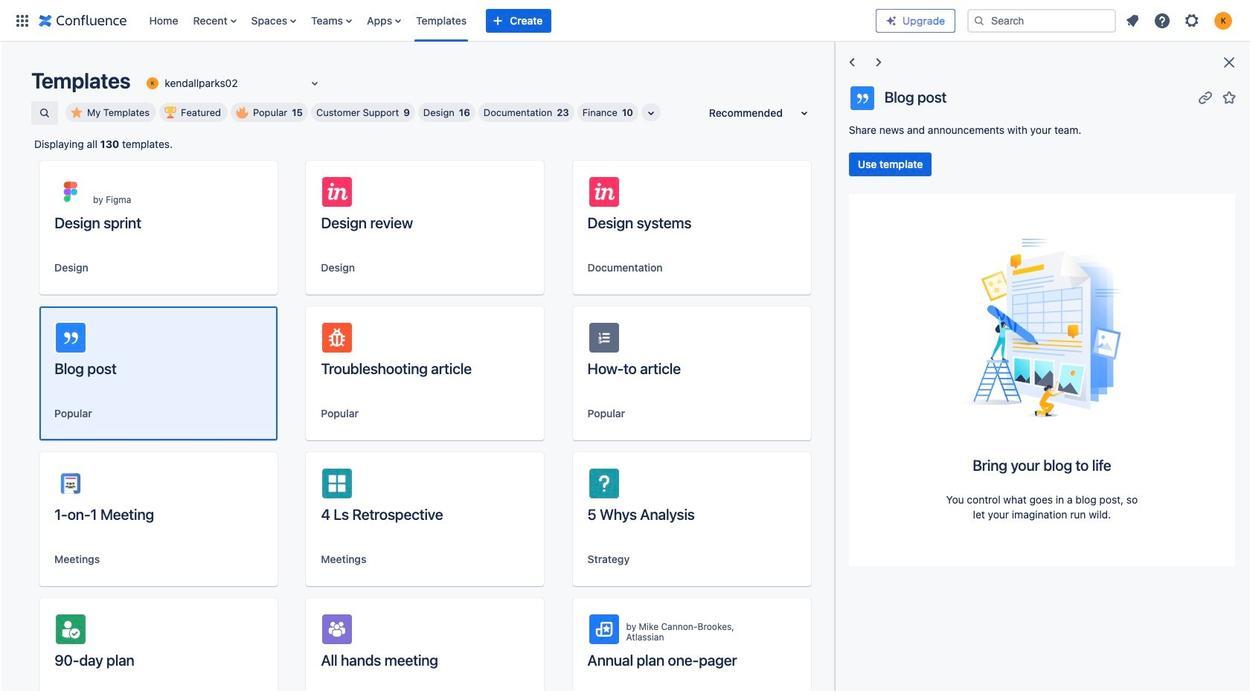 Task type: describe. For each thing, give the bounding box(es) containing it.
premium image
[[886, 15, 897, 26]]

share link image
[[1197, 88, 1214, 106]]

global element
[[9, 0, 876, 41]]

settings icon image
[[1183, 12, 1201, 29]]

your profile and preferences image
[[1214, 12, 1232, 29]]

notification icon image
[[1124, 12, 1142, 29]]

next template image
[[870, 54, 888, 71]]

appswitcher icon image
[[13, 12, 31, 29]]



Task type: locate. For each thing, give the bounding box(es) containing it.
blog post image
[[960, 238, 1124, 417]]

list for premium image
[[1119, 7, 1241, 34]]

confluence image
[[39, 12, 127, 29], [39, 12, 127, 29]]

list for appswitcher icon
[[142, 0, 876, 41]]

previous template image
[[843, 54, 861, 71]]

Search field
[[967, 9, 1116, 32]]

banner
[[0, 0, 1250, 42]]

None text field
[[144, 76, 147, 91]]

open search bar image
[[39, 107, 51, 119]]

list
[[142, 0, 876, 41], [1119, 7, 1241, 34]]

open image
[[306, 74, 324, 92]]

close image
[[1220, 54, 1238, 71]]

help icon image
[[1153, 12, 1171, 29]]

0 horizontal spatial list
[[142, 0, 876, 41]]

None search field
[[967, 9, 1116, 32]]

1 horizontal spatial list
[[1119, 7, 1241, 34]]

star blog post image
[[1220, 88, 1238, 106]]

search image
[[973, 15, 985, 26]]

group
[[849, 153, 932, 176]]

more categories image
[[642, 104, 660, 122]]



Task type: vqa. For each thing, say whether or not it's contained in the screenshot.
Create image
no



